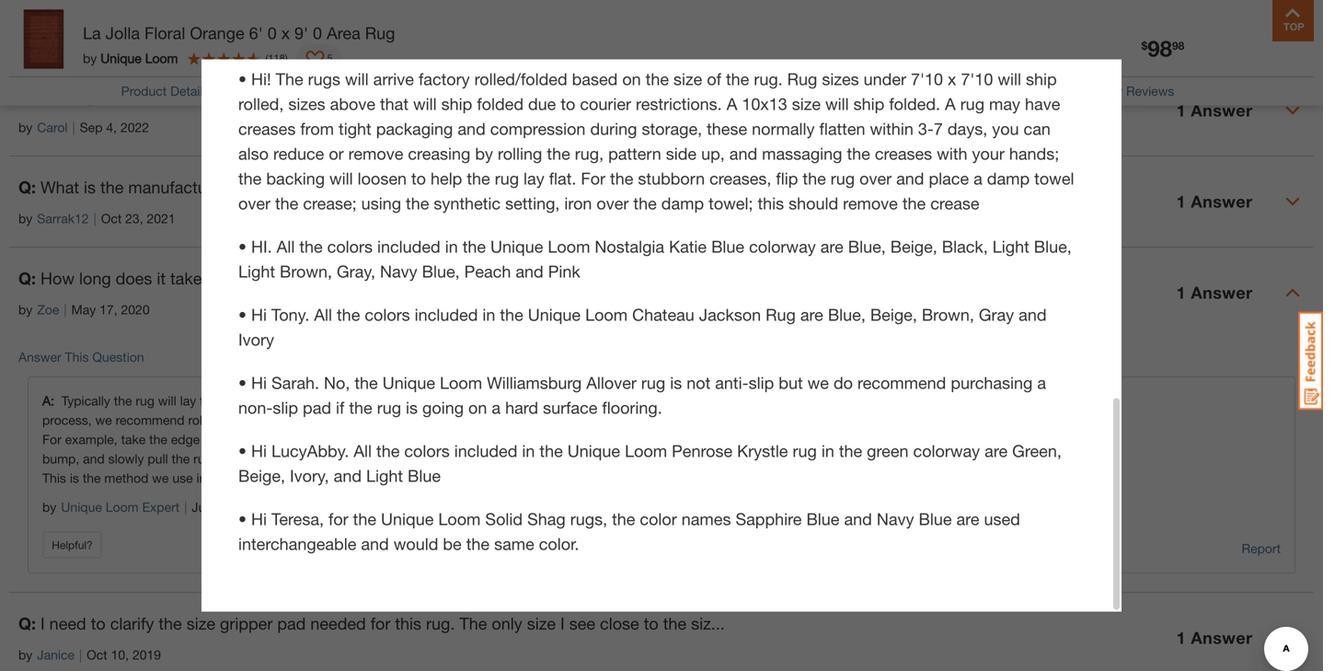 Task type: locate. For each thing, give the bounding box(es) containing it.
pattern down the creasing
[[453, 177, 506, 197]]

cream,
[[238, 26, 292, 46]]

1 horizontal spatial for
[[581, 168, 606, 188]]

1 horizontal spatial it
[[309, 432, 315, 447]]

of
[[95, 29, 106, 44], [707, 69, 722, 89], [203, 432, 215, 447], [360, 432, 371, 447]]

back
[[216, 451, 244, 466]]

| right the sarrak12
[[94, 211, 96, 226]]

rug inside hi tony. all the colors included in the unique loom chateau jackson rug are blue, beige, brown, gray and ivory
[[766, 305, 796, 324]]

a up these
[[727, 94, 738, 114]]

in down peach
[[483, 305, 496, 324]]

all for tony.
[[314, 305, 332, 324]]

the
[[344, 1, 368, 21], [508, 1, 531, 21], [852, 1, 875, 21], [646, 69, 669, 89], [726, 69, 750, 89], [58, 86, 81, 106], [547, 144, 571, 163], [847, 144, 871, 163], [238, 168, 262, 188], [467, 168, 490, 188], [610, 168, 634, 188], [803, 168, 826, 188], [100, 177, 124, 197], [380, 177, 404, 197], [275, 193, 299, 213], [406, 193, 429, 213], [634, 193, 657, 213], [903, 193, 926, 213], [299, 237, 323, 256], [463, 237, 486, 256], [231, 268, 254, 288], [337, 305, 360, 324], [500, 305, 524, 324], [355, 373, 378, 393], [114, 393, 132, 408], [349, 398, 373, 417], [226, 412, 245, 427], [284, 412, 302, 427], [571, 412, 589, 427], [149, 432, 167, 447], [218, 432, 236, 447], [377, 441, 400, 461], [540, 441, 563, 461], [839, 441, 863, 461], [172, 451, 190, 466], [550, 451, 568, 466], [83, 470, 101, 485], [334, 470, 352, 485], [434, 470, 452, 485], [353, 509, 377, 529], [612, 509, 636, 529], [466, 534, 490, 554], [159, 613, 182, 633], [663, 613, 687, 633]]

2
[[279, 393, 287, 408]]

| for green
[[72, 119, 75, 135]]

while down top
[[318, 451, 348, 466]]

missv,
[[272, 1, 319, 21]]

unique inside hi tony. all the colors included in the unique loom chateau jackson rug are blue, beige, brown, gray and ivory
[[528, 305, 581, 324]]

katie
[[669, 237, 707, 256]]

its
[[263, 451, 276, 466]]

included
[[422, 1, 486, 21], [377, 237, 441, 256], [415, 305, 478, 324], [454, 441, 518, 461]]

gray
[[979, 305, 1015, 324]]

same inside questions element
[[408, 177, 449, 197]]

helpful? button
[[42, 531, 102, 559]]

in down the synthetic
[[445, 237, 458, 256]]

by unique loom expert | jun 7, 2021
[[42, 499, 259, 514]]

q:
[[18, 86, 36, 106], [18, 177, 36, 197], [18, 268, 36, 288], [18, 613, 36, 633]]

1 vertical spatial this
[[42, 470, 66, 485]]

0 horizontal spatial we
[[95, 412, 112, 427]]

feedback link image
[[1299, 311, 1324, 411]]

2019
[[133, 647, 161, 662]]

1 vertical spatial oct
[[87, 647, 107, 662]]

hi for sarah.
[[251, 373, 267, 393]]

is right number.
[[350, 177, 362, 197]]

while down however,
[[417, 412, 446, 427]]

5 • from the top
[[238, 441, 251, 461]]

blue, inside hi missv, all the colors included in the unique loom sialk hill washington rug in the green colorway are green, cream, hunter green, navy blue, rust red, gold and light blue
[[447, 26, 485, 46]]

0 vertical spatial we
[[808, 373, 829, 393]]

customer reviews button
[[1067, 83, 1175, 99], [1067, 83, 1175, 99]]

98 right $
[[1173, 39, 1185, 52]]

la
[[83, 23, 101, 43]]

by for is the green more lime green or darker
[[18, 119, 33, 135]]

hands;
[[1010, 144, 1060, 163]]

pink
[[548, 261, 581, 281]]

1 horizontal spatial we
[[152, 470, 169, 485]]

in down – on the bottom left
[[271, 412, 281, 427]]

1 horizontal spatial green
[[209, 86, 251, 106]]

unique up helpful? 'button'
[[61, 499, 102, 514]]

included inside hi missv, all the colors included in the unique loom sialk hill washington rug in the green colorway are green, cream, hunter green, navy blue, rust red, gold and light blue
[[422, 1, 486, 21]]

0 horizontal spatial the
[[276, 69, 303, 89]]

3 1 answer from the top
[[1177, 282, 1253, 302]]

where
[[449, 432, 484, 447]]

beige, for brown,
[[871, 305, 918, 324]]

colorway right green
[[929, 1, 996, 21]]

unique inside hi missv, all the colors included in the unique loom sialk hill washington rug in the green colorway are green, cream, hunter green, navy blue, rust red, gold and light blue
[[536, 1, 588, 21]]

unique inside hi teresa, for the unique loom solid shag rugs, the color names sapphire blue and navy blue are used interchangeable and would be the same color.
[[381, 509, 434, 529]]

hi for tony.
[[251, 305, 267, 324]]

are
[[1001, 1, 1024, 21], [821, 237, 844, 256], [801, 305, 824, 324], [985, 441, 1008, 461], [957, 509, 980, 529]]

0 vertical spatial rolling
[[498, 144, 543, 163]]

7'10
[[911, 69, 944, 89], [961, 69, 994, 89]]

1 vertical spatial you
[[465, 393, 486, 408]]

0 horizontal spatial for
[[207, 268, 226, 288]]

loom inside hi teresa, for the unique loom solid shag rugs, the color names sapphire blue and navy blue are used interchangeable and would be the same color.
[[439, 509, 481, 529]]

1 horizontal spatial same
[[494, 534, 535, 554]]

rug right jackson
[[766, 305, 796, 324]]

rug up 10x13
[[788, 69, 818, 89]]

blue right katie
[[712, 237, 745, 256]]

compression
[[490, 119, 586, 138]]

in left green
[[834, 1, 847, 21]]

remove down place, in the left of the page
[[288, 470, 331, 485]]

or
[[256, 86, 271, 106], [329, 144, 344, 163], [585, 432, 597, 447]]

| left sep
[[72, 119, 75, 135]]

or inside typically the rug will lay flat within 1 – 2 weeks on it's own; however, if you would like to hasten this process, we recommend rolling the rug in the opposite direction, while applying pressure to the rug. for example, take the edge of the rug and flip it on top of itself slightly where there is a crease or bump, and slowly pull the rug back to its place, while applying a downward pressure on the crease. this is the method we use in our facility to remove the creases from the rug.
[[585, 432, 597, 447]]

0 horizontal spatial pattern
[[453, 177, 506, 197]]

answer for what is the manufacturer design number.  is it the same pattern to match my current rug
[[1192, 191, 1253, 211]]

1 vertical spatial while
[[318, 451, 348, 466]]

sizes
[[822, 69, 859, 89], [288, 94, 326, 114]]

0 horizontal spatial 7'10
[[911, 69, 944, 89]]

rug inside hi missv, all the colors included in the unique loom sialk hill washington rug in the green colorway are green, cream, hunter green, navy blue, rust red, gold and light blue
[[800, 1, 830, 21]]

2 horizontal spatial over
[[860, 168, 892, 188]]

surface
[[543, 398, 598, 417]]

crease down surface on the bottom left of page
[[543, 432, 582, 447]]

itself
[[375, 432, 402, 447]]

hi inside hi tony. all the colors included in the unique loom chateau jackson rug are blue, beige, brown, gray and ivory
[[251, 305, 267, 324]]

by inside hi! the rugs will arrive factory rolled/folded based on the size of the rug. rug sizes under 7'10 x 7'10 will ship rolled, sizes above that will ship folded due to courier restrictions. a 10x13 size will ship folded. a rug may have creases from tight packaging and compression during storage, these normally flatten within 3-7 days, you can also reduce or remove creasing by rolling the rug, pattern side up, and massaging the creases with your hands; the backing will loosen to help the rug lay flat. for the stubborn creases, flip the rug over and place a damp towel over the crease; using the synthetic setting, iron over the damp towel; this should remove the crease
[[475, 144, 493, 163]]

and inside hi tony. all the colors included in the unique loom chateau jackson rug are blue, beige, brown, gray and ivory
[[1019, 305, 1047, 324]]

not
[[687, 373, 711, 393]]

0 vertical spatial applying
[[450, 412, 499, 427]]

q: for q: is the green more lime green or darker
[[18, 86, 36, 106]]

0 horizontal spatial within
[[221, 393, 255, 408]]

0 horizontal spatial applying
[[351, 451, 400, 466]]

0 horizontal spatial creases
[[238, 119, 296, 138]]

what
[[41, 177, 79, 197]]

for right the teresa,
[[329, 509, 349, 529]]

nostalgia
[[595, 237, 665, 256]]

q: down "product image"
[[18, 86, 36, 106]]

in up rust
[[490, 1, 503, 21]]

6 • from the top
[[238, 509, 251, 529]]

and left pink
[[516, 261, 544, 281]]

in
[[490, 1, 503, 21], [834, 1, 847, 21], [445, 237, 458, 256], [483, 305, 496, 324], [271, 412, 281, 427], [522, 441, 535, 461], [822, 441, 835, 461], [197, 470, 207, 485]]

1 for is the green more lime green or darker
[[1177, 100, 1187, 120]]

4 q: from the top
[[18, 613, 36, 633]]

0 horizontal spatial would
[[394, 534, 439, 554]]

crease down place
[[931, 193, 980, 213]]

4,
[[106, 119, 117, 135]]

1 vertical spatial from
[[404, 470, 431, 485]]

beige, inside hi. all the colors included in the unique loom nostalgia katie blue colorway are blue, beige, black, light blue, light brown, gray, navy blue, peach and pink
[[891, 237, 938, 256]]

green, inside hi lucyabby. all the colors included in the unique loom penrose krystle rug in the green colorway are green, beige, ivory, and light blue
[[1013, 441, 1062, 461]]

0 vertical spatial within
[[870, 119, 914, 138]]

1 vertical spatial would
[[394, 534, 439, 554]]

are inside hi tony. all the colors included in the unique loom chateau jackson rug are blue, beige, brown, gray and ivory
[[801, 305, 824, 324]]

4 1 answer from the top
[[1177, 628, 1253, 647]]

names
[[682, 509, 731, 529]]

loom inside hi. all the colors included in the unique loom nostalgia katie blue colorway are blue, beige, black, light blue, light brown, gray, navy blue, peach and pink
[[548, 237, 590, 256]]

2 • from the top
[[238, 237, 251, 256]]

rolled,
[[238, 94, 284, 114]]

13
[[110, 29, 124, 44]]

top button
[[1273, 0, 1315, 41]]

from inside hi! the rugs will arrive factory rolled/folded based on the size of the rug. rug sizes under 7'10 x 7'10 will ship rolled, sizes above that will ship folded due to courier restrictions. a 10x13 size will ship folded. a rug may have creases from tight packaging and compression during storage, these normally flatten within 3-7 days, you can also reduce or remove creasing by rolling the rug, pattern side up, and massaging the creases with your hands; the backing will loosen to help the rug lay flat. for the stubborn creases, flip the rug over and place a damp towel over the crease; using the synthetic setting, iron over the damp towel; this should remove the crease
[[300, 119, 334, 138]]

1 vertical spatial all
[[314, 305, 332, 324]]

main content
[[0, 0, 1324, 671]]

remove inside typically the rug will lay flat within 1 – 2 weeks on it's own; however, if you would like to hasten this process, we recommend rolling the rug in the opposite direction, while applying pressure to the rug. for example, take the edge of the rug and flip it on top of itself slightly where there is a crease or bump, and slowly pull the rug back to its place, while applying a downward pressure on the crease. this is the method we use in our facility to remove the creases from the rug.
[[288, 470, 331, 485]]

1 for i need to clarify the size gripper pad needed for this rug.  the only size i see close to the siz...
[[1177, 628, 1187, 647]]

on inside hi sarah. no, the unique loom williamsburg allover rug is not anti-slip but we do recommend purchasing a non-slip pad if the rug is going on a hard surface flooring.
[[469, 398, 487, 417]]

green inside hi lucyabby. all the colors included in the unique loom penrose krystle rug in the green colorway are green, beige, ivory, and light blue
[[867, 441, 909, 461]]

1 horizontal spatial i
[[561, 613, 565, 633]]

crease inside typically the rug will lay flat within 1 – 2 weeks on it's own; however, if you would like to hasten this process, we recommend rolling the rug in the opposite direction, while applying pressure to the rug. for example, take the edge of the rug and flip it on top of itself slightly where there is a crease or bump, and slowly pull the rug back to its place, while applying a downward pressure on the crease. this is the method we use in our facility to remove the creases from the rug.
[[543, 432, 582, 447]]

0 vertical spatial pressure
[[503, 412, 552, 427]]

within right flat
[[221, 393, 255, 408]]

creases down 3-
[[875, 144, 933, 163]]

colorway down should
[[749, 237, 816, 256]]

recommend inside hi sarah. no, the unique loom williamsburg allover rug is not anti-slip but we do recommend purchasing a non-slip pad if the rug is going on a hard surface flooring.
[[858, 373, 947, 393]]

oct for the
[[101, 211, 122, 226]]

crease inside hi! the rugs will arrive factory rolled/folded based on the size of the rug. rug sizes under 7'10 x 7'10 will ship rolled, sizes above that will ship folded due to courier restrictions. a 10x13 size will ship folded. a rug may have creases from tight packaging and compression during storage, these normally flatten within 3-7 days, you can also reduce or remove creasing by rolling the rug, pattern side up, and massaging the creases with your hands; the backing will loosen to help the rug lay flat. for the stubborn creases, flip the rug over and place a damp towel over the crease; using the synthetic setting, iron over the damp towel; this should remove the crease
[[931, 193, 980, 213]]

product details button
[[121, 83, 210, 99], [121, 83, 210, 99]]

hi.
[[251, 237, 272, 256]]

green
[[86, 86, 127, 106], [209, 86, 251, 106], [867, 441, 909, 461]]

1 horizontal spatial brown,
[[922, 305, 975, 324]]

118
[[268, 52, 285, 64]]

included inside hi tony. all the colors included in the unique loom chateau jackson rug are blue, beige, brown, gray and ivory
[[415, 305, 478, 324]]

would
[[489, 393, 524, 408], [394, 534, 439, 554]]

in inside hi tony. all the colors included in the unique loom chateau jackson rug are blue, beige, brown, gray and ivory
[[483, 305, 496, 324]]

0 horizontal spatial this
[[395, 613, 422, 633]]

ship up have
[[1026, 69, 1057, 89]]

| for to
[[79, 647, 82, 662]]

also
[[238, 144, 269, 163]]

la jolla floral orange 6' 0 x 9' 0 area rug
[[83, 23, 395, 43]]

by for how long does it take for the wrinkles to go away?
[[18, 302, 33, 317]]

1 horizontal spatial damp
[[988, 168, 1030, 188]]

1 inside typically the rug will lay flat within 1 – 2 weeks on it's own; however, if you would like to hasten this process, we recommend rolling the rug in the opposite direction, while applying pressure to the rug. for example, take the edge of the rug and flip it on top of itself slightly where there is a crease or bump, and slowly pull the rug back to its place, while applying a downward pressure on the crease. this is the method we use in our facility to remove the creases from the rug.
[[259, 393, 266, 408]]

in inside hi. all the colors included in the unique loom nostalgia katie blue colorway are blue, beige, black, light blue, light brown, gray, navy blue, peach and pink
[[445, 237, 458, 256]]

by for what is the manufacturer design number.  is it the same pattern to match my current rug
[[18, 211, 33, 226]]

1 horizontal spatial from
[[404, 470, 431, 485]]

0 horizontal spatial sizes
[[288, 94, 326, 114]]

1 hi from the top
[[251, 1, 267, 21]]

by zoe | may 17, 2020
[[18, 302, 150, 317]]

beige, inside hi tony. all the colors included in the unique loom chateau jackson rug are blue, beige, brown, gray and ivory
[[871, 305, 918, 324]]

)
[[285, 52, 288, 64]]

pressure
[[503, 412, 552, 427], [478, 451, 528, 466]]

2 horizontal spatial remove
[[843, 193, 898, 213]]

included for missv,
[[422, 1, 486, 21]]

3 q: from the top
[[18, 268, 36, 288]]

1 vertical spatial this
[[608, 393, 629, 408]]

1 horizontal spatial for
[[329, 509, 349, 529]]

included inside hi lucyabby. all the colors included in the unique loom penrose krystle rug in the green colorway are green, beige, ivory, and light blue
[[454, 441, 518, 461]]

3 hi from the top
[[251, 373, 267, 393]]

answer
[[1192, 100, 1253, 120], [1192, 191, 1253, 211], [1192, 282, 1253, 302], [18, 349, 61, 364], [1192, 628, 1253, 647]]

light down itself
[[366, 466, 403, 486]]

2 hi from the top
[[251, 305, 267, 324]]

rug up back
[[240, 432, 259, 447]]

1 horizontal spatial rolling
[[498, 144, 543, 163]]

0 horizontal spatial green
[[86, 86, 127, 106]]

1 vertical spatial beige,
[[871, 305, 918, 324]]

applying
[[450, 412, 499, 427], [351, 451, 400, 466]]

this inside typically the rug will lay flat within 1 – 2 weeks on it's own; however, if you would like to hasten this process, we recommend rolling the rug in the opposite direction, while applying pressure to the rug. for example, take the edge of the rug and flip it on top of itself slightly where there is a crease or bump, and slowly pull the rug back to its place, while applying a downward pressure on the crease. this is the method we use in our facility to remove the creases from the rug.
[[608, 393, 629, 408]]

answer for i need to clarify the size gripper pad needed for this rug.  the only size i see close to the siz...
[[1192, 628, 1253, 647]]

courier
[[580, 94, 632, 114]]

it right crease;
[[367, 177, 376, 197]]

98
[[1148, 35, 1173, 61], [1173, 39, 1185, 52]]

1 vertical spatial is
[[350, 177, 362, 197]]

will up packaging
[[413, 94, 437, 114]]

loom inside hi lucyabby. all the colors included in the unique loom penrose krystle rug in the green colorway are green, beige, ivory, and light blue
[[625, 441, 668, 461]]

0 vertical spatial oct
[[101, 211, 122, 226]]

1 vertical spatial x
[[948, 69, 957, 89]]

beige, inside hi lucyabby. all the colors included in the unique loom penrose krystle rug in the green colorway are green, beige, ivory, and light blue
[[238, 466, 285, 486]]

1 vertical spatial 2021
[[231, 499, 259, 514]]

• for hi sarah. no, the unique loom williamsburg allover rug is not anti-slip but we do recommend purchasing a non-slip pad if the rug is going on a hard surface flooring.
[[238, 373, 251, 393]]

brown, up tony.
[[280, 261, 332, 281]]

| left jun
[[184, 499, 187, 514]]

rolling
[[498, 144, 543, 163], [188, 412, 223, 427]]

0 horizontal spatial lay
[[180, 393, 196, 408]]

1 horizontal spatial flip
[[776, 168, 799, 188]]

colors inside hi tony. all the colors included in the unique loom chateau jackson rug are blue, beige, brown, gray and ivory
[[365, 305, 410, 324]]

creases down "rolled,"
[[238, 119, 296, 138]]

a left hard
[[492, 398, 501, 417]]

1 horizontal spatial over
[[597, 193, 629, 213]]

2 vertical spatial remove
[[288, 470, 331, 485]]

are inside hi missv, all the colors included in the unique loom sialk hill washington rug in the green colorway are green, cream, hunter green, navy blue, rust red, gold and light blue
[[1001, 1, 1024, 21]]

$
[[1142, 39, 1148, 52]]

pressure down the like
[[503, 412, 552, 427]]

oct for to
[[87, 647, 107, 662]]

all left itself
[[354, 441, 372, 461]]

of inside hi! the rugs will arrive factory rolled/folded based on the size of the rug. rug sizes under 7'10 x 7'10 will ship rolled, sizes above that will ship folded due to courier restrictions. a 10x13 size will ship folded. a rug may have creases from tight packaging and compression during storage, these normally flatten within 3-7 days, you can also reduce or remove creasing by rolling the rug, pattern side up, and massaging the creases with your hands; the backing will loosen to help the rug lay flat. for the stubborn creases, flip the rug over and place a damp towel over the crease; using the synthetic setting, iron over the damp towel; this should remove the crease
[[707, 69, 722, 89]]

within down folded.
[[870, 119, 914, 138]]

flip up place, in the left of the page
[[288, 432, 305, 447]]

included for tony.
[[415, 305, 478, 324]]

1 horizontal spatial x
[[948, 69, 957, 89]]

1 horizontal spatial 0
[[313, 23, 322, 43]]

1 vertical spatial colorway
[[749, 237, 816, 256]]

hi teresa, for the unique loom solid shag rugs, the color names sapphire blue and navy blue are used interchangeable and would be the same color.
[[238, 509, 1021, 554]]

this down allover
[[608, 393, 629, 408]]

is
[[84, 177, 96, 197], [670, 373, 682, 393], [406, 398, 418, 417], [520, 432, 529, 447], [70, 470, 79, 485]]

flat
[[200, 393, 218, 408]]

gold
[[568, 26, 603, 46]]

7'10 up folded.
[[911, 69, 944, 89]]

2 vertical spatial beige,
[[238, 466, 285, 486]]

0 vertical spatial 2021
[[147, 211, 176, 226]]

0 horizontal spatial i
[[41, 613, 45, 633]]

from inside typically the rug will lay flat within 1 – 2 weeks on it's own; however, if you would like to hasten this process, we recommend rolling the rug in the opposite direction, while applying pressure to the rug. for example, take the edge of the rug and flip it on top of itself slightly where there is a crease or bump, and slowly pull the rug back to its place, while applying a downward pressure on the crease. this is the method we use in our facility to remove the creases from the rug.
[[404, 470, 431, 485]]

stubborn
[[638, 168, 705, 188]]

1 q: from the top
[[18, 86, 36, 106]]

unique up peach
[[491, 237, 544, 256]]

you down may
[[993, 119, 1020, 138]]

i left need
[[41, 613, 45, 633]]

for up 'bump,'
[[42, 432, 61, 447]]

is up carol
[[41, 86, 53, 106]]

questions element
[[9, 64, 1315, 671]]

1 horizontal spatial crease
[[931, 193, 980, 213]]

rug inside hi! the rugs will arrive factory rolled/folded based on the size of the rug. rug sizes under 7'10 x 7'10 will ship rolled, sizes above that will ship folded due to courier restrictions. a 10x13 size will ship folded. a rug may have creases from tight packaging and compression during storage, these normally flatten within 3-7 days, you can also reduce or remove creasing by rolling the rug, pattern side up, and massaging the creases with your hands; the backing will loosen to help the rug lay flat. for the stubborn creases, flip the rug over and place a damp towel over the crease; using the synthetic setting, iron over the damp towel; this should remove the crease
[[788, 69, 818, 89]]

2 1 answer from the top
[[1177, 191, 1253, 211]]

0 horizontal spatial from
[[300, 119, 334, 138]]

0 horizontal spatial it
[[157, 268, 166, 288]]

–
[[269, 393, 276, 408]]

all inside hi. all the colors included in the unique loom nostalgia katie blue colorway are blue, beige, black, light blue, light brown, gray, navy blue, peach and pink
[[277, 237, 295, 256]]

question
[[92, 349, 144, 364]]

0 vertical spatial navy
[[405, 26, 443, 46]]

product
[[121, 83, 167, 99]]

• left its
[[238, 441, 251, 461]]

unique inside questions element
[[61, 499, 102, 514]]

1 horizontal spatial this
[[608, 393, 629, 408]]

size up restrictions.
[[674, 69, 703, 89]]

1 vertical spatial remove
[[843, 193, 898, 213]]

4 • from the top
[[238, 373, 251, 393]]

this left question
[[65, 349, 89, 364]]

lay inside typically the rug will lay flat within 1 – 2 weeks on it's own; however, if you would like to hasten this process, we recommend rolling the rug in the opposite direction, while applying pressure to the rug. for example, take the edge of the rug and flip it on top of itself slightly where there is a crease or bump, and slowly pull the rug back to its place, while applying a downward pressure on the crease. this is the method we use in our facility to remove the creases from the rug.
[[180, 393, 196, 408]]

from up reduce
[[300, 119, 334, 138]]

days,
[[948, 119, 988, 138]]

oct left 23,
[[101, 211, 122, 226]]

0 vertical spatial sizes
[[822, 69, 859, 89]]

1 horizontal spatial applying
[[450, 412, 499, 427]]

by left janice
[[18, 647, 33, 662]]

i
[[41, 613, 45, 633], [561, 613, 565, 633]]

1
[[1177, 100, 1187, 120], [1177, 191, 1187, 211], [1177, 282, 1187, 302], [259, 393, 266, 408], [1177, 628, 1187, 647]]

all inside hi lucyabby. all the colors included in the unique loom penrose krystle rug in the green colorway are green, beige, ivory, and light blue
[[354, 441, 372, 461]]

loom down method
[[106, 499, 139, 514]]

my
[[581, 177, 604, 197]]

1 • from the top
[[238, 69, 251, 89]]

it
[[367, 177, 376, 197], [157, 268, 166, 288], [309, 432, 315, 447]]

hi inside hi lucyabby. all the colors included in the unique loom penrose krystle rug in the green colorway are green, beige, ivory, and light blue
[[251, 441, 267, 461]]

may
[[990, 94, 1021, 114]]

colors for tony.
[[365, 305, 410, 324]]

• for hi! the rugs will arrive factory rolled/folded based on the size of the rug. rug sizes under 7'10 x 7'10 will ship rolled, sizes above that will ship folded due to courier restrictions. a 10x13 size will ship folded. a rug may have creases from tight packaging and compression during storage, these normally flatten within 3-7 days, you can also reduce or remove creasing by rolling the rug, pattern side up, and massaging the creases with your hands; the backing will loosen to help the rug lay flat. for the stubborn creases, flip the rug over and place a damp towel over the crease; using the synthetic setting, iron over the damp towel; this should remove the crease
[[238, 69, 251, 89]]

0 vertical spatial take
[[170, 268, 202, 288]]

all inside hi tony. all the colors included in the unique loom chateau jackson rug are blue, beige, brown, gray and ivory
[[314, 305, 332, 324]]

1 horizontal spatial within
[[870, 119, 914, 138]]

sizes down "rugs"
[[288, 94, 326, 114]]

loom inside hi sarah. no, the unique loom williamsburg allover rug is not anti-slip but we do recommend purchasing a non-slip pad if the rug is going on a hard surface flooring.
[[440, 373, 482, 393]]

answer this question
[[18, 349, 144, 364]]

hi for lucyabby.
[[251, 441, 267, 461]]

2 horizontal spatial creases
[[875, 144, 933, 163]]

take up slowly
[[121, 432, 146, 447]]

green, up customer
[[1028, 1, 1078, 21]]

3 • from the top
[[238, 305, 251, 324]]

to left help
[[412, 168, 426, 188]]

2 0 from the left
[[313, 23, 322, 43]]

4 hi from the top
[[251, 441, 267, 461]]

included inside hi. all the colors included in the unique loom nostalgia katie blue colorway are blue, beige, black, light blue, light brown, gray, navy blue, peach and pink
[[377, 237, 441, 256]]

unique down 13
[[101, 50, 142, 66]]

and left be
[[361, 534, 389, 554]]

2 horizontal spatial ship
[[1026, 69, 1057, 89]]

1 horizontal spatial is
[[350, 177, 362, 197]]

have
[[1026, 94, 1061, 114]]

2 vertical spatial navy
[[877, 509, 915, 529]]

using
[[361, 193, 401, 213]]

pattern inside hi! the rugs will arrive factory rolled/folded based on the size of the rug. rug sizes under 7'10 x 7'10 will ship rolled, sizes above that will ship folded due to courier restrictions. a 10x13 size will ship folded. a rug may have creases from tight packaging and compression during storage, these normally flatten within 3-7 days, you can also reduce or remove creasing by rolling the rug, pattern side up, and massaging the creases with your hands; the backing will loosen to help the rug lay flat. for the stubborn creases, flip the rug over and place a damp towel over the crease; using the synthetic setting, iron over the damp towel; this should remove the crease
[[609, 144, 662, 163]]

included down peach
[[415, 305, 478, 324]]

to
[[561, 94, 576, 114], [412, 168, 426, 188], [511, 177, 526, 197], [324, 268, 339, 288], [551, 393, 562, 408], [556, 412, 567, 427], [248, 451, 259, 466], [273, 470, 284, 485], [91, 613, 106, 633], [644, 613, 659, 633]]

1 i from the left
[[41, 613, 45, 633]]

details
[[170, 83, 210, 99]]

1 horizontal spatial 2021
[[231, 499, 259, 514]]

2 vertical spatial green,
[[1013, 441, 1062, 461]]

creases
[[238, 119, 296, 138], [875, 144, 933, 163], [356, 470, 401, 485]]

1 vertical spatial lay
[[180, 393, 196, 408]]

slip left but
[[749, 373, 774, 393]]

ship
[[1026, 69, 1057, 89], [442, 94, 473, 114], [854, 94, 885, 114]]

orange
[[190, 23, 245, 43]]

reviews
[[1127, 83, 1175, 99]]

folded
[[477, 94, 524, 114]]

x up days, at top right
[[948, 69, 957, 89]]

1 a from the left
[[727, 94, 738, 114]]

light down hi. at the left of page
[[238, 261, 275, 281]]

• up the q: how long does it take for the wrinkles to go away?
[[238, 237, 251, 256]]

hi up non-
[[251, 373, 267, 393]]

by janice | oct 10, 2019
[[18, 647, 161, 662]]

1 horizontal spatial all
[[314, 305, 332, 324]]

would inside hi teresa, for the unique loom solid shag rugs, the color names sapphire blue and navy blue are used interchangeable and would be the same color.
[[394, 534, 439, 554]]

clarify
[[110, 613, 154, 633]]

0 horizontal spatial remove
[[288, 470, 331, 485]]

it up place, in the left of the page
[[309, 432, 315, 447]]

0 horizontal spatial or
[[256, 86, 271, 106]]

0 vertical spatial for
[[581, 168, 606, 188]]

jackson
[[699, 305, 761, 324]]

answer this question link
[[18, 349, 144, 364]]

x left '9''
[[281, 23, 290, 43]]

slowly
[[108, 451, 144, 466]]

2 vertical spatial colorway
[[914, 441, 981, 461]]

• right the 7,
[[238, 509, 251, 529]]

same inside hi teresa, for the unique loom solid shag rugs, the color names sapphire blue and navy blue are used interchangeable and would be the same color.
[[494, 534, 535, 554]]

hi inside hi sarah. no, the unique loom williamsburg allover rug is not anti-slip but we do recommend purchasing a non-slip pad if the rug is going on a hard surface flooring.
[[251, 373, 267, 393]]

0 vertical spatial flip
[[776, 168, 799, 188]]

number.
[[285, 177, 345, 197]]

oct
[[101, 211, 122, 226], [87, 647, 107, 662]]

unique inside hi sarah. no, the unique loom williamsburg allover rug is not anti-slip but we do recommend purchasing a non-slip pad if the rug is going on a hard surface flooring.
[[383, 373, 435, 393]]

by
[[83, 50, 97, 66], [18, 119, 33, 135], [475, 144, 493, 163], [18, 211, 33, 226], [18, 302, 33, 317], [42, 499, 56, 514], [18, 647, 33, 662]]

2 q: from the top
[[18, 177, 36, 197]]

1 horizontal spatial creases
[[356, 470, 401, 485]]

damp
[[988, 168, 1030, 188], [662, 193, 704, 213]]

sarrak12 button
[[37, 209, 89, 228]]

0 horizontal spatial x
[[281, 23, 290, 43]]

unique up however,
[[383, 373, 435, 393]]

rug right washington
[[800, 1, 830, 21]]

will left flat
[[158, 393, 176, 408]]

1 horizontal spatial if
[[455, 393, 461, 408]]

1 vertical spatial flip
[[288, 432, 305, 447]]

0 vertical spatial or
[[256, 86, 271, 106]]

hi inside hi teresa, for the unique loom solid shag rugs, the color names sapphire blue and navy blue are used interchangeable and would be the same color.
[[251, 509, 267, 529]]

1 horizontal spatial would
[[489, 393, 524, 408]]

colors inside hi lucyabby. all the colors included in the unique loom penrose krystle rug in the green colorway are green, beige, ivory, and light blue
[[404, 441, 450, 461]]

1 vertical spatial navy
[[380, 261, 418, 281]]

are inside hi teresa, for the unique loom solid shag rugs, the color names sapphire blue and navy blue are used interchangeable and would be the same color.
[[957, 509, 980, 529]]

based
[[572, 69, 618, 89]]

flip inside typically the rug will lay flat within 1 – 2 weeks on it's own; however, if you would like to hasten this process, we recommend rolling the rug in the opposite direction, while applying pressure to the rug. for example, take the edge of the rug and flip it on top of itself slightly where there is a crease or bump, and slowly pull the rug back to its place, while applying a downward pressure on the crease. this is the method we use in our facility to remove the creases from the rug.
[[288, 432, 305, 447]]

blue, inside hi tony. all the colors included in the unique loom chateau jackson rug are blue, beige, brown, gray and ivory
[[828, 305, 866, 324]]

0 vertical spatial you
[[993, 119, 1020, 138]]

within inside typically the rug will lay flat within 1 – 2 weeks on it's own; however, if you would like to hasten this process, we recommend rolling the rug in the opposite direction, while applying pressure to the rug. for example, take the edge of the rug and flip it on top of itself slightly where there is a crease or bump, and slowly pull the rug back to its place, while applying a downward pressure on the crease. this is the method we use in our facility to remove the creases from the rug.
[[221, 393, 255, 408]]

red,
[[528, 26, 563, 46]]

0 horizontal spatial rolling
[[188, 412, 223, 427]]

0 vertical spatial it
[[367, 177, 376, 197]]

by right the creasing
[[475, 144, 493, 163]]

for inside hi teresa, for the unique loom solid shag rugs, the color names sapphire blue and navy blue are used interchangeable and would be the same color.
[[329, 509, 349, 529]]

lay left flat
[[180, 393, 196, 408]]

light inside hi missv, all the colors included in the unique loom sialk hill washington rug in the green colorway are green, cream, hunter green, navy blue, rust red, gold and light blue
[[641, 26, 677, 46]]

recommend up "pull"
[[116, 412, 185, 427]]

pad down no, at the left bottom
[[303, 398, 331, 417]]

would left the like
[[489, 393, 524, 408]]

0 horizontal spatial is
[[41, 86, 53, 106]]

2021 right the 7,
[[231, 499, 259, 514]]

the down ")"
[[276, 69, 303, 89]]

applying down itself
[[351, 451, 400, 466]]

0
[[268, 23, 277, 43], [313, 23, 322, 43]]

lay up setting,
[[524, 168, 545, 188]]

if right however,
[[455, 393, 461, 408]]

hi inside hi missv, all the colors included in the unique loom sialk hill washington rug in the green colorway are green, cream, hunter green, navy blue, rust red, gold and light blue
[[251, 1, 267, 21]]

|
[[72, 119, 75, 135], [94, 211, 96, 226], [64, 302, 67, 317], [184, 499, 187, 514], [79, 647, 82, 662]]

5 hi from the top
[[251, 509, 267, 529]]

0 vertical spatial colorway
[[929, 1, 996, 21]]

2 horizontal spatial we
[[808, 373, 829, 393]]

rug inside hi lucyabby. all the colors included in the unique loom penrose krystle rug in the green colorway are green, beige, ivory, and light blue
[[793, 441, 817, 461]]



Task type: vqa. For each thing, say whether or not it's contained in the screenshot.
Going at bottom left
yes



Task type: describe. For each thing, give the bounding box(es) containing it.
or inside hi! the rugs will arrive factory rolled/folded based on the size of the rug. rug sizes under 7'10 x 7'10 will ship rolled, sizes above that will ship folded due to courier restrictions. a 10x13 size will ship folded. a rug may have creases from tight packaging and compression during storage, these normally flatten within 3-7 days, you can also reduce or remove creasing by rolling the rug, pattern side up, and massaging the creases with your hands; the backing will loosen to help the rug lay flat. for the stubborn creases, flip the rug over and place a damp towel over the crease; using the synthetic setting, iron over the damp towel; this should remove the crease
[[329, 144, 344, 163]]

hi for teresa,
[[251, 509, 267, 529]]

of right "edge"
[[203, 432, 215, 447]]

if inside hi sarah. no, the unique loom williamsburg allover rug is not anti-slip but we do recommend purchasing a non-slip pad if the rug is going on a hard surface flooring.
[[336, 398, 345, 417]]

1 for what is the manufacturer design number.  is it the same pattern to match my current rug
[[1177, 191, 1187, 211]]

darker
[[275, 86, 323, 106]]

will up crease;
[[330, 168, 353, 188]]

colors for lucyabby.
[[404, 441, 450, 461]]

a right purchasing
[[1038, 373, 1047, 393]]

blue inside hi lucyabby. all the colors included in the unique loom penrose krystle rug in the green colorway are green, beige, ivory, and light blue
[[408, 466, 441, 486]]

rugs
[[308, 69, 341, 89]]

no,
[[324, 373, 350, 393]]

2 7'10 from the left
[[961, 69, 994, 89]]

1 for how long does it take for the wrinkles to go away?
[[1177, 282, 1187, 302]]

$ 98 98
[[1142, 35, 1185, 61]]

there
[[487, 432, 516, 447]]

2 horizontal spatial it
[[367, 177, 376, 197]]

• for hi tony. all the colors included in the unique loom chateau jackson rug are blue, beige, brown, gray and ivory
[[238, 305, 251, 324]]

packaging
[[376, 119, 453, 138]]

rug. inside hi! the rugs will arrive factory rolled/folded based on the size of the rug. rug sizes under 7'10 x 7'10 will ship rolled, sizes above that will ship folded due to courier restrictions. a 10x13 size will ship folded. a rug may have creases from tight packaging and compression during storage, these normally flatten within 3-7 days, you can also reduce or remove creasing by rolling the rug, pattern side up, and massaging the creases with your hands; the backing will loosen to help the rug lay flat. for the stubborn creases, flip the rug over and place a damp towel over the crease; using the synthetic setting, iron over the damp towel; this should remove the crease
[[754, 69, 783, 89]]

do
[[834, 373, 853, 393]]

main content containing hi missv, all the colors included in the unique loom sialk hill washington rug in the green colorway are green, cream, hunter green, navy blue, rust red, gold and light blue
[[0, 0, 1324, 671]]

blue left used
[[919, 509, 952, 529]]

size left gripper
[[187, 613, 215, 633]]

is right the what
[[84, 177, 96, 197]]

6'
[[249, 23, 263, 43]]

1 horizontal spatial ship
[[854, 94, 885, 114]]

unique inside hi lucyabby. all the colors included in the unique loom penrose krystle rug in the green colorway are green, beige, ivory, and light blue
[[568, 441, 621, 461]]

colors for missv,
[[372, 1, 418, 21]]

rust
[[490, 26, 524, 46]]

q: for q: i need to clarify the size gripper pad needed for this rug.  the only size i see close to the siz...
[[18, 613, 36, 633]]

floral
[[145, 23, 185, 43]]

rug right area
[[365, 23, 395, 43]]

will up flatten
[[826, 94, 849, 114]]

| for the
[[94, 211, 96, 226]]

brown, inside hi tony. all the colors included in the unique loom chateau jackson rug are blue, beige, brown, gray and ivory
[[922, 305, 975, 324]]

1 vertical spatial green,
[[351, 26, 401, 46]]

rolling inside typically the rug will lay flat within 1 – 2 weeks on it's own; however, if you would like to hasten this process, we recommend rolling the rug in the opposite direction, while applying pressure to the rug. for example, take the edge of the rug and flip it on top of itself slightly where there is a crease or bump, and slowly pull the rug back to its place, while applying a downward pressure on the crease. this is the method we use in our facility to remove the creases from the rug.
[[188, 412, 223, 427]]

ivory,
[[290, 466, 329, 486]]

0 vertical spatial creases
[[238, 119, 296, 138]]

all
[[323, 1, 340, 21]]

loom inside questions element
[[106, 499, 139, 514]]

0 vertical spatial damp
[[988, 168, 1030, 188]]

0 vertical spatial this
[[65, 349, 89, 364]]

9'
[[295, 23, 308, 43]]

on down the opposite
[[319, 432, 334, 447]]

2022
[[121, 119, 149, 135]]

unique inside hi. all the colors included in the unique loom nostalgia katie blue colorway are blue, beige, black, light blue, light brown, gray, navy blue, peach and pink
[[491, 237, 544, 256]]

rug up its
[[248, 412, 267, 427]]

during
[[591, 119, 637, 138]]

report button
[[1242, 538, 1281, 559]]

sarah.
[[272, 373, 319, 393]]

( 118 )
[[266, 52, 288, 64]]

for inside typically the rug will lay flat within 1 – 2 weeks on it's own; however, if you would like to hasten this process, we recommend rolling the rug in the opposite direction, while applying pressure to the rug. for example, take the edge of the rug and flip it on top of itself slightly where there is a crease or bump, and slowly pull the rug back to its place, while applying a downward pressure on the crease. this is the method we use in our facility to remove the creases from the rug.
[[42, 432, 61, 447]]

for inside hi! the rugs will arrive factory rolled/folded based on the size of the rug. rug sizes under 7'10 x 7'10 will ship rolled, sizes above that will ship folded due to courier restrictions. a 10x13 size will ship folded. a rug may have creases from tight packaging and compression during storage, these normally flatten within 3-7 days, you can also reduce or remove creasing by rolling the rug, pattern side up, and massaging the creases with your hands; the backing will loosen to help the rug lay flat. for the stubborn creases, flip the rug over and place a damp towel over the crease; using the synthetic setting, iron over the damp towel; this should remove the crease
[[581, 168, 606, 188]]

in left our
[[197, 470, 207, 485]]

rug up itself
[[377, 398, 401, 417]]

loom inside hi tony. all the colors included in the unique loom chateau jackson rug are blue, beige, brown, gray and ivory
[[586, 305, 628, 324]]

to left 'match'
[[511, 177, 526, 197]]

gray,
[[337, 261, 376, 281]]

navy inside hi missv, all the colors included in the unique loom sialk hill washington rug in the green colorway are green, cream, hunter green, navy blue, rust red, gold and light blue
[[405, 26, 443, 46]]

rug up our
[[193, 451, 212, 466]]

to down its
[[273, 470, 284, 485]]

1 vertical spatial slip
[[273, 398, 298, 417]]

if inside typically the rug will lay flat within 1 – 2 weeks on it's own; however, if you would like to hasten this process, we recommend rolling the rug in the opposite direction, while applying pressure to the rug. for example, take the edge of the rug and flip it on top of itself slightly where there is a crease or bump, and slowly pull the rug back to its place, while applying a downward pressure on the crease. this is the method we use in our facility to remove the creases from the rug.
[[455, 393, 461, 408]]

the inside questions element
[[460, 613, 487, 633]]

rug up should
[[831, 168, 855, 188]]

reduce
[[273, 144, 324, 163]]

to right the like
[[551, 393, 562, 408]]

this inside typically the rug will lay flat within 1 – 2 weeks on it's own; however, if you would like to hasten this process, we recommend rolling the rug in the opposite direction, while applying pressure to the rug. for example, take the edge of the rug and flip it on top of itself slightly where there is a crease or bump, and slowly pull the rug back to its place, while applying a downward pressure on the crease. this is the method we use in our facility to remove the creases from the rug.
[[42, 470, 66, 485]]

that
[[380, 94, 409, 114]]

0 horizontal spatial 2021
[[147, 211, 176, 226]]

| for does
[[64, 302, 67, 317]]

1 7'10 from the left
[[911, 69, 944, 89]]

98 inside $ 98 98
[[1173, 39, 1185, 52]]

zoe
[[37, 302, 59, 317]]

included for lucyabby.
[[454, 441, 518, 461]]

synthetic
[[434, 193, 501, 213]]

however,
[[400, 393, 451, 408]]

98 up the reviews
[[1148, 35, 1173, 61]]

and inside hi. all the colors included in the unique loom nostalgia katie blue colorway are blue, beige, black, light blue, light brown, gray, navy blue, peach and pink
[[516, 261, 544, 281]]

rug. down downward
[[456, 470, 478, 485]]

and inside hi missv, all the colors included in the unique loom sialk hill washington rug in the green colorway are green, cream, hunter green, navy blue, rust red, gold and light blue
[[608, 26, 636, 46]]

blue inside hi. all the colors included in the unique loom nostalgia katie blue colorway are blue, beige, black, light blue, light brown, gray, navy blue, peach and pink
[[712, 237, 745, 256]]

0 vertical spatial is
[[41, 86, 53, 106]]

and inside hi lucyabby. all the colors included in the unique loom penrose krystle rug in the green colorway are green, beige, ivory, and light blue
[[334, 466, 362, 486]]

product image image
[[14, 9, 74, 69]]

on left crease.
[[531, 451, 546, 466]]

1 answer for pattern
[[1177, 191, 1253, 211]]

on inside hi! the rugs will arrive factory rolled/folded based on the size of the rug. rug sizes under 7'10 x 7'10 will ship rolled, sizes above that will ship folded due to courier restrictions. a 10x13 size will ship folded. a rug may have creases from tight packaging and compression during storage, these normally flatten within 3-7 days, you can also reduce or remove creasing by rolling the rug, pattern side up, and massaging the creases with your hands; the backing will loosen to help the rug lay flat. for the stubborn creases, flip the rug over and place a damp towel over the crease; using the synthetic setting, iron over the damp towel; this should remove the crease
[[623, 69, 641, 89]]

but
[[779, 373, 803, 393]]

to right due
[[561, 94, 576, 114]]

questions & answers
[[720, 82, 852, 97]]

of right top
[[360, 432, 371, 447]]

to down hasten
[[556, 412, 567, 427]]

with
[[937, 144, 968, 163]]

the inside hi! the rugs will arrive factory rolled/folded based on the size of the rug. rug sizes under 7'10 x 7'10 will ship rolled, sizes above that will ship folded due to courier restrictions. a 10x13 size will ship folded. a rug may have creases from tight packaging and compression during storage, these normally flatten within 3-7 days, you can also reduce or remove creasing by rolling the rug, pattern side up, and massaging the creases with your hands; the backing will loosen to help the rug lay flat. for the stubborn creases, flip the rug over and place a damp towel over the crease; using the synthetic setting, iron over the damp towel; this should remove the crease
[[276, 69, 303, 89]]

sapphire
[[736, 509, 802, 529]]

normally
[[752, 119, 815, 138]]

loom down floral
[[145, 50, 178, 66]]

is left not
[[670, 373, 682, 393]]

x inside hi! the rugs will arrive factory rolled/folded based on the size of the rug. rug sizes under 7'10 x 7'10 will ship rolled, sizes above that will ship folded due to courier restrictions. a 10x13 size will ship folded. a rug may have creases from tight packaging and compression during storage, these normally flatten within 3-7 days, you can also reduce or remove creasing by rolling the rug, pattern side up, and massaging the creases with your hands; the backing will loosen to help the rug lay flat. for the stubborn creases, flip the rug over and place a damp towel over the crease; using the synthetic setting, iron over the damp towel; this should remove the crease
[[948, 69, 957, 89]]

size right only
[[527, 613, 556, 633]]

answer for how long does it take for the wrinkles to go away?
[[1192, 282, 1253, 302]]

questions
[[720, 82, 783, 97]]

may
[[71, 302, 96, 317]]

pattern inside questions element
[[453, 177, 506, 197]]

will up may
[[998, 69, 1022, 89]]

light inside hi lucyabby. all the colors included in the unique loom penrose krystle rug in the green colorway are green, beige, ivory, and light blue
[[366, 466, 403, 486]]

by down 4
[[83, 50, 97, 66]]

all for lucyabby.
[[354, 441, 372, 461]]

to left its
[[248, 451, 259, 466]]

colors inside hi. all the colors included in the unique loom nostalgia katie blue colorway are blue, beige, black, light blue, light brown, gray, navy blue, peach and pink
[[327, 237, 373, 256]]

pad inside questions element
[[277, 613, 306, 633]]

rug down side
[[665, 177, 689, 197]]

within inside hi! the rugs will arrive factory rolled/folded based on the size of the rug. rug sizes under 7'10 x 7'10 will ship rolled, sizes above that will ship folded due to courier restrictions. a 10x13 size will ship folded. a rug may have creases from tight packaging and compression during storage, these normally flatten within 3-7 days, you can also reduce or remove creasing by rolling the rug, pattern side up, and massaging the creases with your hands; the backing will loosen to help the rug lay flat. for the stubborn creases, flip the rug over and place a damp towel over the crease; using the synthetic setting, iron over the damp towel; this should remove the crease
[[870, 119, 914, 138]]

you inside hi! the rugs will arrive factory rolled/folded based on the size of the rug. rug sizes under 7'10 x 7'10 will ship rolled, sizes above that will ship folded due to courier restrictions. a 10x13 size will ship folded. a rug may have creases from tight packaging and compression during storage, these normally flatten within 3-7 days, you can also reduce or remove creasing by rolling the rug, pattern side up, and massaging the creases with your hands; the backing will loosen to help the rug lay flat. for the stubborn creases, flip the rug over and place a damp towel over the crease; using the synthetic setting, iron over the damp towel; this should remove the crease
[[993, 119, 1020, 138]]

under
[[864, 69, 907, 89]]

up,
[[702, 144, 725, 163]]

is right own; on the left of the page
[[406, 398, 418, 417]]

go
[[343, 268, 362, 288]]

recommend inside typically the rug will lay flat within 1 – 2 weeks on it's own; however, if you would like to hasten this process, we recommend rolling the rug in the opposite direction, while applying pressure to the rug. for example, take the edge of the rug and flip it on top of itself slightly where there is a crease or bump, and slowly pull the rug back to its place, while applying a downward pressure on the crease. this is the method we use in our facility to remove the creases from the rug.
[[116, 412, 185, 427]]

would inside typically the rug will lay flat within 1 – 2 weeks on it's own; however, if you would like to hasten this process, we recommend rolling the rug in the opposite direction, while applying pressure to the rug. for example, take the edge of the rug and flip it on top of itself slightly where there is a crease or bump, and slowly pull the rug back to its place, while applying a downward pressure on the crease. this is the method we use in our facility to remove the creases from the rug.
[[489, 393, 524, 408]]

see
[[570, 613, 596, 633]]

sarrak12
[[37, 211, 89, 226]]

1 vertical spatial applying
[[351, 451, 400, 466]]

green
[[880, 1, 925, 21]]

on down no, at the left bottom
[[330, 393, 345, 408]]

and down folded
[[458, 119, 486, 138]]

0 horizontal spatial while
[[318, 451, 348, 466]]

is right there
[[520, 432, 529, 447]]

rug up flooring.
[[642, 373, 666, 393]]

0 vertical spatial x
[[281, 23, 290, 43]]

it inside typically the rug will lay flat within 1 – 2 weeks on it's own; however, if you would like to hasten this process, we recommend rolling the rug in the opposite direction, while applying pressure to the rug. for example, take the edge of the rug and flip it on top of itself slightly where there is a crease or bump, and slowly pull the rug back to its place, while applying a downward pressure on the crease. this is the method we use in our facility to remove the creases from the rug.
[[309, 432, 315, 447]]

towel
[[1035, 168, 1075, 188]]

opposite
[[306, 412, 356, 427]]

interchangeable
[[238, 534, 357, 554]]

hi! the rugs will arrive factory rolled/folded based on the size of the rug. rug sizes under 7'10 x 7'10 will ship rolled, sizes above that will ship folded due to courier restrictions. a 10x13 size will ship folded. a rug may have creases from tight packaging and compression during storage, these normally flatten within 3-7 days, you can also reduce or remove creasing by rolling the rug, pattern side up, and massaging the creases with your hands; the backing will loosen to help the rug lay flat. for the stubborn creases, flip the rug over and place a damp towel over the crease; using the synthetic setting, iron over the damp towel; this should remove the crease
[[238, 69, 1075, 213]]

0 vertical spatial green,
[[1028, 1, 1078, 21]]

by for typically the rug will lay flat within 1 – 2 weeks on it's own; however, if you would like to hasten this process, we recommend rolling the rug in the opposite direction, while applying pressure to the rug. for example, take the edge of the rug and flip it on top of itself slightly where there is a crease or bump, and slowly pull the rug back to its place, while applying a downward pressure on the crease. this is the method we use in our facility to remove the creases from the rug.
[[42, 499, 56, 514]]

more
[[132, 86, 170, 106]]

• for hi teresa, for the unique loom solid shag rugs, the color names sapphire blue and navy blue are used interchangeable and would be the same color.
[[238, 509, 251, 529]]

0 horizontal spatial ship
[[442, 94, 473, 114]]

10,
[[111, 647, 129, 662]]

you inside typically the rug will lay flat within 1 – 2 weeks on it's own; however, if you would like to hasten this process, we recommend rolling the rug in the opposite direction, while applying pressure to the rug. for example, take the edge of the rug and flip it on top of itself slightly where there is a crease or bump, and slowly pull the rug back to its place, while applying a downward pressure on the crease. this is the method we use in our facility to remove the creases from the rug.
[[465, 393, 486, 408]]

creases inside typically the rug will lay flat within 1 – 2 weeks on it's own; however, if you would like to hasten this process, we recommend rolling the rug in the opposite direction, while applying pressure to the rug. for example, take the edge of the rug and flip it on top of itself slightly where there is a crease or bump, and slowly pull the rug back to its place, while applying a downward pressure on the crease. this is the method we use in our facility to remove the creases from the rug.
[[356, 470, 401, 485]]

customer
[[1067, 83, 1123, 99]]

hi for missv,
[[251, 1, 267, 21]]

flooring.
[[602, 398, 663, 417]]

rug up setting,
[[495, 168, 519, 188]]

1 horizontal spatial sizes
[[822, 69, 859, 89]]

0 vertical spatial for
[[207, 268, 226, 288]]

report
[[1242, 541, 1281, 556]]

can
[[1024, 119, 1051, 138]]

in right krystle
[[822, 441, 835, 461]]

1 answer for this
[[1177, 628, 1253, 647]]

rug down question
[[136, 393, 155, 408]]

to right close
[[644, 613, 659, 633]]

lay inside hi! the rugs will arrive factory rolled/folded based on the size of the rug. rug sizes under 7'10 x 7'10 will ship rolled, sizes above that will ship folded due to courier restrictions. a 10x13 size will ship folded. a rug may have creases from tight packaging and compression during storage, these normally flatten within 3-7 days, you can also reduce or remove creasing by rolling the rug, pattern side up, and massaging the creases with your hands; the backing will loosen to help the rug lay flat. for the stubborn creases, flip the rug over and place a damp towel over the crease; using the synthetic setting, iron over the damp towel; this should remove the crease
[[524, 168, 545, 188]]

own;
[[368, 393, 396, 408]]

hard
[[505, 398, 539, 417]]

1 1 answer from the top
[[1177, 100, 1253, 120]]

beige, for black,
[[891, 237, 938, 256]]

brown, inside hi. all the colors included in the unique loom nostalgia katie blue colorway are blue, beige, black, light blue, light brown, gray, navy blue, peach and pink
[[280, 261, 332, 281]]

1 vertical spatial creases
[[875, 144, 933, 163]]

penrose
[[672, 441, 733, 461]]

to right need
[[91, 613, 106, 633]]

take inside typically the rug will lay flat within 1 – 2 weeks on it's own; however, if you would like to hasten this process, we recommend rolling the rug in the opposite direction, while applying pressure to the rug. for example, take the edge of the rug and flip it on top of itself slightly where there is a crease or bump, and slowly pull the rug back to its place, while applying a downward pressure on the crease. this is the method we use in our facility to remove the creases from the rug.
[[121, 432, 146, 447]]

2 vertical spatial for
[[371, 613, 391, 633]]

0 horizontal spatial over
[[238, 193, 271, 213]]

navy inside hi. all the colors included in the unique loom nostalgia katie blue colorway are blue, beige, black, light blue, light brown, gray, navy blue, peach and pink
[[380, 261, 418, 281]]

bump,
[[42, 451, 79, 466]]

• for hi lucyabby. all the colors included in the unique loom penrose krystle rug in the green colorway are green, beige, ivory, and light blue
[[238, 441, 251, 461]]

jun
[[192, 499, 213, 514]]

colorway inside hi missv, all the colors included in the unique loom sialk hill washington rug in the green colorway are green, cream, hunter green, navy blue, rust red, gold and light blue
[[929, 1, 996, 21]]

and right sapphire
[[845, 509, 873, 529]]

teresa,
[[272, 509, 324, 529]]

17,
[[100, 302, 117, 317]]

&
[[786, 82, 795, 97]]

in right there
[[522, 441, 535, 461]]

2 i from the left
[[561, 613, 565, 633]]

(
[[266, 52, 268, 64]]

answer for is the green more lime green or darker
[[1192, 100, 1253, 120]]

0 horizontal spatial damp
[[662, 193, 704, 213]]

to left go
[[324, 268, 339, 288]]

2 vertical spatial we
[[152, 470, 169, 485]]

1 horizontal spatial remove
[[349, 144, 404, 163]]

rug up days, at top right
[[961, 94, 985, 114]]

colorway inside hi lucyabby. all the colors included in the unique loom penrose krystle rug in the green colorway are green, beige, ivory, and light blue
[[914, 441, 981, 461]]

is down 'bump,'
[[70, 470, 79, 485]]

a down the slightly
[[404, 451, 411, 466]]

solid
[[486, 509, 523, 529]]

0 vertical spatial while
[[417, 412, 446, 427]]

pad inside hi sarah. no, the unique loom williamsburg allover rug is not anti-slip but we do recommend purchasing a non-slip pad if the rug is going on a hard surface flooring.
[[303, 398, 331, 417]]

flip inside hi! the rugs will arrive factory rolled/folded based on the size of the rug. rug sizes under 7'10 x 7'10 will ship rolled, sizes above that will ship folded due to courier restrictions. a 10x13 size will ship folded. a rug may have creases from tight packaging and compression during storage, these normally flatten within 3-7 days, you can also reduce or remove creasing by rolling the rug, pattern side up, and massaging the creases with your hands; the backing will loosen to help the rug lay flat. for the stubborn creases, flip the rug over and place a damp towel over the crease; using the synthetic setting, iron over the damp towel; this should remove the crease
[[776, 168, 799, 188]]

above
[[330, 94, 376, 114]]

non-
[[238, 398, 273, 417]]

and up its
[[262, 432, 284, 447]]

jolla
[[106, 23, 140, 43]]

blue inside hi missv, all the colors included in the unique loom sialk hill washington rug in the green colorway are green, cream, hunter green, navy blue, rust red, gold and light blue
[[682, 26, 715, 46]]

1 vertical spatial sizes
[[288, 94, 326, 114]]

1 horizontal spatial slip
[[749, 373, 774, 393]]

rug. down hasten
[[593, 412, 615, 427]]

navy inside hi teresa, for the unique loom solid shag rugs, the color names sapphire blue and navy blue are used interchangeable and would be the same color.
[[877, 509, 915, 529]]

are inside hi. all the colors included in the unique loom nostalgia katie blue colorway are blue, beige, black, light blue, light brown, gray, navy blue, peach and pink
[[821, 237, 844, 256]]

product details
[[121, 83, 210, 99]]

will inside typically the rug will lay flat within 1 – 2 weeks on it's own; however, if you would like to hasten this process, we recommend rolling the rug in the opposite direction, while applying pressure to the rug. for example, take the edge of the rug and flip it on top of itself slightly where there is a crease or bump, and slowly pull the rug back to its place, while applying a downward pressure on the crease. this is the method we use in our facility to remove the creases from the rug.
[[158, 393, 176, 408]]

2020
[[121, 302, 150, 317]]

by sarrak12 | oct 23, 2021
[[18, 211, 176, 226]]

backing
[[266, 168, 325, 188]]

wrinkles
[[259, 268, 319, 288]]

away?
[[367, 268, 415, 288]]

light right black, in the right of the page
[[993, 237, 1030, 256]]

massaging
[[762, 144, 843, 163]]

and down example,
[[83, 451, 105, 466]]

23,
[[125, 211, 143, 226]]

color
[[640, 509, 677, 529]]

washington
[[708, 1, 795, 21]]

of right 4
[[95, 29, 106, 44]]

blue right sapphire
[[807, 509, 840, 529]]

q: for q: what is the manufacturer design number.  is it the same pattern to match my current rug
[[18, 177, 36, 197]]

a right there
[[533, 432, 540, 447]]

helpful?
[[52, 538, 93, 551]]

loosen
[[358, 168, 407, 188]]

colorway inside hi. all the colors included in the unique loom nostalgia katie blue colorway are blue, beige, black, light blue, light brown, gray, navy blue, peach and pink
[[749, 237, 816, 256]]

carol button
[[37, 118, 68, 137]]

design
[[231, 177, 281, 197]]

• for hi. all the colors included in the unique loom nostalgia katie blue colorway are blue, beige, black, light blue, light brown, gray, navy blue, peach and pink
[[238, 237, 251, 256]]

sep
[[80, 119, 103, 135]]

and left place
[[897, 168, 925, 188]]

by for i need to clarify the size gripper pad needed for this rug.  the only size i see close to the siz...
[[18, 647, 33, 662]]

loom inside hi missv, all the colors included in the unique loom sialk hill washington rug in the green colorway are green, cream, hunter green, navy blue, rust red, gold and light blue
[[593, 1, 635, 21]]

4
[[84, 29, 91, 44]]

we inside hi sarah. no, the unique loom williamsburg allover rug is not anti-slip but we do recommend purchasing a non-slip pad if the rug is going on a hard surface flooring.
[[808, 373, 829, 393]]

1 answer for away?
[[1177, 282, 1253, 302]]

will up above
[[345, 69, 369, 89]]

zoe button
[[37, 300, 59, 319]]

this inside hi! the rugs will arrive factory rolled/folded based on the size of the rug. rug sizes under 7'10 x 7'10 will ship rolled, sizes above that will ship folded due to courier restrictions. a 10x13 size will ship folded. a rug may have creases from tight packaging and compression during storage, these normally flatten within 3-7 days, you can also reduce or remove creasing by rolling the rug, pattern side up, and massaging the creases with your hands; the backing will loosen to help the rug lay flat. for the stubborn creases, flip the rug over and place a damp towel over the crease; using the synthetic setting, iron over the damp towel; this should remove the crease
[[758, 193, 784, 213]]

size up the normally
[[792, 94, 821, 114]]

rolling inside hi! the rugs will arrive factory rolled/folded based on the size of the rug. rug sizes under 7'10 x 7'10 will ship rolled, sizes above that will ship folded due to courier restrictions. a 10x13 size will ship folded. a rug may have creases from tight packaging and compression during storage, these normally flatten within 3-7 days, you can also reduce or remove creasing by rolling the rug, pattern side up, and massaging the creases with your hands; the backing will loosen to help the rug lay flat. for the stubborn creases, flip the rug over and place a damp towel over the crease; using the synthetic setting, iron over the damp towel; this should remove the crease
[[498, 144, 543, 163]]

1 vertical spatial pressure
[[478, 451, 528, 466]]

a inside hi! the rugs will arrive factory rolled/folded based on the size of the rug. rug sizes under 7'10 x 7'10 will ship rolled, sizes above that will ship folded due to courier restrictions. a 10x13 size will ship folded. a rug may have creases from tight packaging and compression during storage, these normally flatten within 3-7 days, you can also reduce or remove creasing by rolling the rug, pattern side up, and massaging the creases with your hands; the backing will loosen to help the rug lay flat. for the stubborn creases, flip the rug over and place a damp towel over the crease; using the synthetic setting, iron over the damp towel; this should remove the crease
[[974, 168, 983, 188]]

rug. left only
[[426, 613, 455, 633]]

your
[[973, 144, 1005, 163]]

1 vertical spatial it
[[157, 268, 166, 288]]

2 a from the left
[[945, 94, 956, 114]]

facility
[[233, 470, 269, 485]]

due
[[528, 94, 556, 114]]

are inside hi lucyabby. all the colors included in the unique loom penrose krystle rug in the green colorway are green, beige, ivory, and light blue
[[985, 441, 1008, 461]]

1 0 from the left
[[268, 23, 277, 43]]

janice button
[[37, 645, 75, 664]]

shag
[[528, 509, 566, 529]]

rug,
[[575, 144, 604, 163]]

q: for q: how long does it take for the wrinkles to go away?
[[18, 268, 36, 288]]

and up creases, at the top
[[730, 144, 758, 163]]



